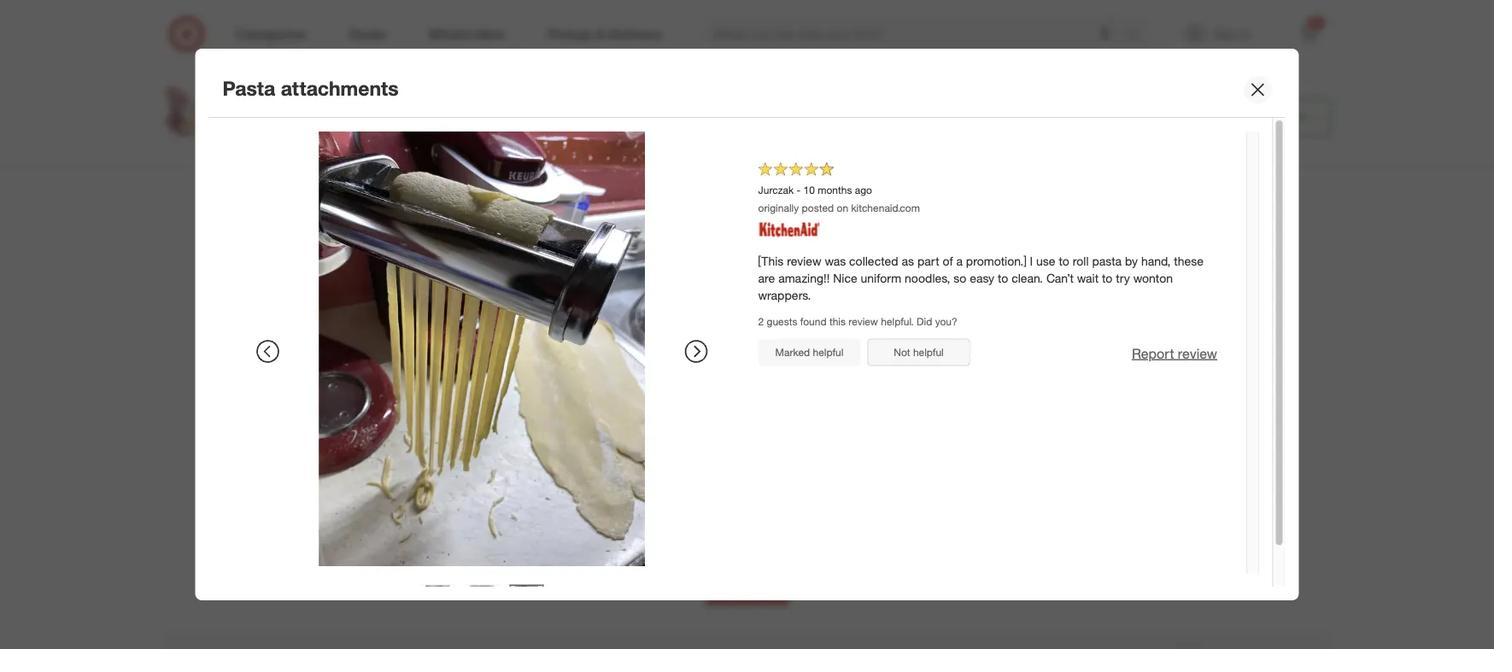 Task type: locate. For each thing, give the bounding box(es) containing it.
0 horizontal spatial helpful
[[813, 346, 843, 359]]

guest review image 2 of 3, full size image
[[465, 585, 499, 619]]

pasta inside dialog
[[223, 76, 275, 100]]

1 horizontal spatial -
[[796, 184, 800, 197]]

1 stars from the top
[[458, 196, 481, 209]]

of left marked
[[746, 338, 757, 353]]

of inside the value out of 5
[[618, 338, 629, 353]]

& inside shop all kitchenaid kitchenaid 3pc pasta roller & cutter set - ksmpra
[[430, 105, 439, 122]]

are
[[758, 270, 775, 285]]

1 horizontal spatial 509
[[760, 262, 780, 277]]

- inside pasta attachments dialog
[[796, 184, 800, 197]]

star right [this
[[784, 262, 804, 277]]

1
[[452, 261, 458, 274]]

review up amazing!!
[[787, 253, 821, 268]]

image of kitchenaid 3pc pasta roller & cutter set - ksmpra image
[[163, 82, 231, 150]]

helpful inside button
[[813, 346, 843, 359]]

& right roller
[[430, 105, 439, 122]]

2 stars
[[450, 245, 481, 257]]

stars
[[458, 196, 481, 209], [458, 212, 481, 225], [458, 228, 481, 241], [458, 245, 481, 257]]

0 horizontal spatial 4
[[373, 131, 380, 146]]

1 horizontal spatial star
[[784, 262, 804, 277]]

stars for 3 stars
[[458, 228, 481, 241]]

use up the 'not'
[[900, 321, 920, 336]]

helpful down this
[[813, 346, 843, 359]]

2 for 2 guests found this review helpful. did you?
[[758, 315, 764, 327]]

kitchenaid up 3pc
[[298, 83, 365, 100]]

67
[[890, 263, 904, 278]]

review inside [this review was collected as part of a promotion.] i use to roll pasta by hand, these are amazing!! nice uniform noodles, so easy to clean. can't wait to try wonton wrappers.
[[787, 253, 821, 268]]

a
[[956, 253, 963, 268], [741, 586, 747, 599]]

1 vertical spatial 509
[[760, 262, 780, 277]]

sponsored link
[[173, 0, 313, 17], [696, 0, 836, 15], [1045, 0, 1185, 17]]

1 horizontal spatial pasta
[[348, 105, 384, 122]]

0 vertical spatial 509
[[325, 131, 345, 146]]

to
[[1059, 253, 1069, 268], [998, 270, 1008, 285], [1102, 270, 1112, 285], [756, 321, 768, 336]]

1 out from the left
[[470, 338, 487, 353]]

1 star
[[452, 261, 478, 274]]

11
[[1312, 18, 1321, 28]]

2 horizontal spatial sponsored link
[[1045, 0, 1185, 17]]

0 vertical spatial pasta
[[223, 76, 275, 100]]

set
[[488, 105, 510, 122]]

3 sponsored link from the left
[[1045, 0, 1185, 17]]

out down value
[[598, 338, 615, 353]]

2 left guests
[[758, 315, 764, 327]]

0 horizontal spatial star
[[461, 261, 478, 274]]

guests
[[766, 315, 797, 327]]

1 vertical spatial pasta
[[348, 105, 384, 122]]

a up so
[[956, 253, 963, 268]]

out left marked
[[726, 338, 743, 353]]

pasta left all
[[223, 76, 275, 100]]

1 horizontal spatial 2
[[758, 315, 764, 327]]

0 vertical spatial a
[[956, 253, 963, 268]]

can't
[[1046, 270, 1074, 285]]

1 horizontal spatial a
[[956, 253, 963, 268]]

sale save $ 70.00 ( 32 % off )
[[1102, 110, 1225, 123]]

kitchenaid
[[298, 83, 365, 100], [245, 105, 316, 122]]

&
[[430, 105, 439, 122], [768, 137, 781, 161]]

of down quality
[[490, 338, 500, 353]]

helpful
[[813, 346, 843, 359], [913, 346, 944, 359]]

1 horizontal spatial use
[[1036, 253, 1055, 268]]

0 vertical spatial use
[[1036, 253, 1055, 268]]

originally
[[758, 202, 799, 215]]

1 vertical spatial 2
[[758, 315, 764, 327]]

4 out from the left
[[854, 338, 871, 353]]

roll
[[1073, 253, 1089, 268]]

2 helpful from the left
[[913, 346, 944, 359]]

0 horizontal spatial sponsored
[[173, 4, 224, 17]]

5
[[450, 196, 456, 209], [504, 338, 510, 353], [632, 338, 639, 353], [760, 338, 767, 353], [888, 338, 895, 353]]

3 stars from the top
[[458, 228, 481, 241]]

did
[[916, 315, 932, 327]]

0 vertical spatial &
[[430, 105, 439, 122]]

0 horizontal spatial %
[[890, 244, 903, 260]]

% up 67
[[890, 244, 903, 260]]

- right set
[[514, 105, 519, 122]]

3
[[450, 228, 456, 241]]

1 horizontal spatial 4
[[450, 212, 456, 225]]

amazing!!
[[778, 270, 830, 285]]

kitchenaid down all
[[245, 105, 316, 122]]

report review button
[[1132, 344, 1217, 363]]

posted
[[802, 202, 834, 215]]

of right the ease
[[885, 321, 897, 336]]

0 vertical spatial kitchenaid
[[298, 83, 365, 100]]

out down the ease
[[854, 338, 871, 353]]

reviews
[[786, 137, 865, 161]]

4
[[373, 131, 380, 146], [450, 212, 456, 225]]

4 for 4 questions
[[373, 131, 380, 146]]

stars up the 4 stars
[[458, 196, 481, 209]]

stars for 4 stars
[[458, 212, 481, 225]]

pasta attachments
[[223, 76, 399, 100]]

star right 1
[[461, 261, 478, 274]]

0 horizontal spatial a
[[741, 586, 747, 599]]

)
[[1222, 110, 1225, 123]]

4 stars
[[450, 212, 481, 225]]

pasta right 3pc
[[348, 105, 384, 122]]

4.6
[[778, 196, 826, 238]]

0 horizontal spatial 509
[[325, 131, 345, 146]]

-
[[514, 105, 519, 122], [796, 184, 800, 197]]

use right i
[[1036, 253, 1055, 268]]

sponsored for 1st sponsored link from left
[[173, 4, 224, 17]]

4 up 3
[[450, 212, 456, 225]]

of down value
[[618, 338, 629, 353]]

easy inside [this review was collected as part of a promotion.] i use to roll pasta by hand, these are amazing!! nice uniform noodles, so easy to clean. can't wait to try wonton wrappers.
[[970, 270, 994, 285]]

0 horizontal spatial -
[[514, 105, 519, 122]]

would
[[907, 244, 946, 260]]

sponsored
[[696, 2, 747, 15], [173, 4, 224, 17], [1045, 4, 1095, 17]]

of right part
[[942, 253, 953, 268]]

ratings
[[690, 137, 762, 161]]

0 horizontal spatial pasta
[[223, 76, 275, 100]]

star for 509
[[784, 262, 804, 277]]

1 vertical spatial use
[[900, 321, 920, 336]]

1 horizontal spatial %
[[1198, 110, 1207, 123]]

star
[[461, 261, 478, 274], [784, 262, 804, 277]]

0 vertical spatial guest review image 3 of 3, full size image
[[291, 132, 672, 566]]

sale
[[1102, 110, 1123, 123]]

& up jurczak
[[768, 137, 781, 161]]

1 horizontal spatial sponsored
[[696, 2, 747, 15]]

guest review image 3 of 12, zoom in image
[[567, 433, 673, 540]]

1 horizontal spatial helpful
[[913, 346, 944, 359]]

1 helpful from the left
[[813, 346, 843, 359]]

509 down 3pc
[[325, 131, 345, 146]]

509 up wrappers. in the top right of the page
[[760, 262, 780, 277]]

marked helpful
[[775, 346, 843, 359]]

0 vertical spatial 2
[[450, 245, 456, 257]]

1 vertical spatial -
[[796, 184, 800, 197]]

helpful inside button
[[913, 346, 944, 359]]

0 horizontal spatial easy
[[726, 321, 753, 336]]

was
[[824, 253, 846, 268]]

3pc
[[320, 105, 344, 122]]

stars up the 3 stars at the left
[[458, 212, 481, 225]]

easy right so
[[970, 270, 994, 285]]

to inside easy to clean out of 5
[[756, 321, 768, 336]]

out inside quality out of 5
[[470, 338, 487, 353]]

- left "10"
[[796, 184, 800, 197]]

509 inside 509 link
[[325, 131, 345, 146]]

out down quality
[[470, 338, 487, 353]]

1 horizontal spatial sponsored link
[[696, 0, 836, 15]]

a right write
[[741, 586, 747, 599]]

ease
[[854, 321, 882, 336]]

0 horizontal spatial &
[[430, 105, 439, 122]]

ksmpra
[[523, 105, 582, 122]]

hand,
[[1141, 253, 1171, 268]]

attachments
[[281, 76, 399, 100]]

review right write
[[750, 586, 782, 599]]

easy to clean out of 5
[[726, 321, 802, 353]]

stars down the 4 stars
[[458, 228, 481, 241]]

on
[[837, 202, 848, 215]]

ease of use out of 5
[[854, 321, 920, 353]]

guest review image 3 of 3, full size image
[[291, 132, 672, 566], [509, 585, 543, 619]]

3 out from the left
[[726, 338, 743, 353]]

5 inside quality out of 5
[[504, 338, 510, 353]]

4 left questions
[[373, 131, 380, 146]]

$
[[1150, 110, 1155, 123]]

quality out of 5
[[470, 321, 510, 353]]

2 stars from the top
[[458, 212, 481, 225]]

What can we help you find? suggestions appear below search field
[[704, 15, 1129, 53]]

2 horizontal spatial sponsored
[[1045, 4, 1095, 17]]

1 horizontal spatial easy
[[970, 270, 994, 285]]

easy left guests
[[726, 321, 753, 336]]

1 vertical spatial 4
[[450, 212, 456, 225]]

0 horizontal spatial sponsored link
[[173, 0, 313, 17]]

pasta
[[1092, 253, 1122, 268]]

1 vertical spatial &
[[768, 137, 781, 161]]

0 vertical spatial easy
[[970, 270, 994, 285]]

11 link
[[1291, 15, 1328, 53]]

stars up 1 star
[[458, 245, 481, 257]]

1 vertical spatial a
[[741, 586, 747, 599]]

4 stars from the top
[[458, 245, 481, 257]]

0 vertical spatial -
[[514, 105, 519, 122]]

2 down 3
[[450, 245, 456, 257]]

1 horizontal spatial &
[[768, 137, 781, 161]]

1 vertical spatial %
[[890, 244, 903, 260]]

review right report
[[1178, 345, 1217, 362]]

4 questions link
[[366, 129, 437, 148]]

so
[[953, 270, 966, 285]]

a inside "button"
[[741, 586, 747, 599]]

these
[[1174, 253, 1203, 268]]

helpful right the 'not'
[[913, 346, 944, 359]]

% left off at the right
[[1198, 110, 1207, 123]]

2
[[450, 245, 456, 257], [758, 315, 764, 327]]

0 vertical spatial 4
[[373, 131, 380, 146]]

0 horizontal spatial use
[[900, 321, 920, 336]]

to left clean
[[756, 321, 768, 336]]

2 out from the left
[[598, 338, 615, 353]]

search button
[[1117, 15, 1158, 56]]

you?
[[935, 315, 957, 327]]

1 vertical spatial easy
[[726, 321, 753, 336]]

by
[[1125, 253, 1138, 268]]

use inside [this review was collected as part of a promotion.] i use to roll pasta by hand, these are amazing!! nice uniform noodles, so easy to clean. can't wait to try wonton wrappers.
[[1036, 253, 1055, 268]]

0 horizontal spatial 2
[[450, 245, 456, 257]]

out inside the value out of 5
[[598, 338, 615, 353]]

% inside 100 % would recommend 67 recommendations
[[890, 244, 903, 260]]

0 vertical spatial %
[[1198, 110, 1207, 123]]

2 inside pasta attachments dialog
[[758, 315, 764, 327]]

of
[[942, 253, 953, 268], [885, 321, 897, 336], [490, 338, 500, 353], [618, 338, 629, 353], [746, 338, 757, 353], [875, 338, 885, 353]]



Task type: describe. For each thing, give the bounding box(es) containing it.
2 sponsored link from the left
[[696, 0, 836, 15]]

With photos checkbox
[[1181, 647, 1198, 649]]

sponsored for 3rd sponsored link
[[1045, 4, 1095, 17]]

[this review was collected as part of a promotion.] i use to roll pasta by hand, these are amazing!! nice uniform noodles, so easy to clean. can't wait to try wonton wrappers.
[[758, 253, 1203, 302]]

sponsored for 2nd sponsored link from right
[[696, 2, 747, 15]]

all
[[281, 83, 294, 100]]

review inside button
[[1178, 345, 1217, 362]]

value
[[598, 321, 628, 336]]

509 link
[[245, 129, 362, 150]]

part
[[917, 253, 939, 268]]

5 stars
[[450, 196, 481, 209]]

wonton
[[1133, 270, 1173, 285]]

of inside [this review was collected as part of a promotion.] i use to roll pasta by hand, these are amazing!! nice uniform noodles, so easy to clean. can't wait to try wonton wrappers.
[[942, 253, 953, 268]]

value out of 5
[[598, 321, 639, 353]]

wrappers.
[[758, 287, 811, 302]]

shop
[[245, 83, 277, 100]]

ratings
[[807, 262, 843, 277]]

32
[[1186, 110, 1198, 123]]

jurczak - 10 months ago
[[758, 184, 872, 197]]

5 inside the value out of 5
[[632, 338, 639, 353]]

nice
[[833, 270, 857, 285]]

helpful for not helpful
[[913, 346, 944, 359]]

questions
[[383, 131, 437, 146]]

3 stars
[[450, 228, 481, 241]]

clean.
[[1011, 270, 1043, 285]]

review right this
[[848, 315, 878, 327]]

recommendations
[[907, 263, 1004, 278]]

helpful for marked helpful
[[813, 346, 843, 359]]

1 sponsored link from the left
[[173, 0, 313, 17]]

(
[[1184, 110, 1186, 123]]

easy inside easy to clean out of 5
[[726, 321, 753, 336]]

collected
[[849, 253, 898, 268]]

as
[[901, 253, 914, 268]]

write a review
[[713, 586, 782, 599]]

1 vertical spatial kitchenaid
[[245, 105, 316, 122]]

i
[[1030, 253, 1033, 268]]

uniform
[[860, 270, 901, 285]]

write a review button
[[705, 579, 789, 606]]

guest
[[630, 137, 685, 161]]

try
[[1116, 270, 1130, 285]]

noodles,
[[904, 270, 950, 285]]

5 inside easy to clean out of 5
[[760, 338, 767, 353]]

2 for 2 stars
[[450, 245, 456, 257]]

1 vertical spatial guest review image 3 of 3, full size image
[[509, 585, 543, 619]]

promotion.]
[[966, 253, 1026, 268]]

10
[[803, 184, 815, 197]]

509 for 509 star ratings
[[760, 262, 780, 277]]

guest review image 2 of 12, zoom in image
[[446, 433, 553, 540]]

quality
[[470, 321, 510, 336]]

of inside quality out of 5
[[490, 338, 500, 353]]

marked
[[775, 346, 810, 359]]

cutter
[[443, 105, 485, 122]]

write
[[713, 586, 738, 599]]

100 % would recommend 67 recommendations
[[867, 244, 1027, 278]]

report
[[1132, 345, 1174, 362]]

search
[[1117, 27, 1158, 44]]

of inside easy to clean out of 5
[[746, 338, 757, 353]]

ago
[[855, 184, 872, 197]]

a inside [this review was collected as part of a promotion.] i use to roll pasta by hand, these are amazing!! nice uniform noodles, so easy to clean. can't wait to try wonton wrappers.
[[956, 253, 963, 268]]

not helpful
[[894, 346, 944, 359]]

2 guests found this review helpful. did you?
[[758, 315, 957, 327]]

to left roll
[[1059, 253, 1069, 268]]

509 star ratings
[[760, 262, 843, 277]]

clean
[[771, 321, 802, 336]]

out inside easy to clean out of 5
[[726, 338, 743, 353]]

months
[[817, 184, 852, 197]]

jurczak
[[758, 184, 793, 197]]

5 inside ease of use out of 5
[[888, 338, 895, 353]]

guest review image 1 of 3, full size image
[[420, 585, 454, 619]]

report review
[[1132, 345, 1217, 362]]

stars for 2 stars
[[458, 245, 481, 257]]

4 questions
[[373, 131, 437, 146]]

of down the ease
[[875, 338, 885, 353]]

originally posted on kitchenaid.com
[[758, 202, 920, 215]]

helpful.
[[881, 315, 914, 327]]

this
[[829, 315, 845, 327]]

- inside shop all kitchenaid kitchenaid 3pc pasta roller & cutter set - ksmpra
[[514, 105, 519, 122]]

wait
[[1077, 270, 1098, 285]]

review inside "button"
[[750, 586, 782, 599]]

save
[[1126, 110, 1147, 123]]

509 for 509
[[325, 131, 345, 146]]

pasta inside shop all kitchenaid kitchenaid 3pc pasta roller & cutter set - ksmpra
[[348, 105, 384, 122]]

70.00
[[1155, 110, 1181, 123]]

roller
[[388, 105, 426, 122]]

not helpful button
[[867, 339, 970, 366]]

4 for 4 stars
[[450, 212, 456, 225]]

pasta attachments dialog
[[195, 49, 1299, 629]]

marked helpful button
[[758, 339, 860, 366]]

100
[[867, 244, 890, 260]]

off
[[1210, 110, 1222, 123]]

[this
[[758, 253, 783, 268]]

to left try
[[1102, 270, 1112, 285]]

to down promotion.]
[[998, 270, 1008, 285]]

shop all kitchenaid kitchenaid 3pc pasta roller & cutter set - ksmpra
[[245, 83, 582, 122]]

out inside ease of use out of 5
[[854, 338, 871, 353]]

guest ratings & reviews
[[630, 137, 865, 161]]

use inside ease of use out of 5
[[900, 321, 920, 336]]

star for 1
[[461, 261, 478, 274]]

found
[[800, 315, 826, 327]]

kitchenaid.com
[[851, 202, 920, 215]]

zoomed image element
[[231, 132, 732, 629]]

guest review image 1 of 12, zoom in image
[[326, 433, 432, 540]]

stars for 5 stars
[[458, 196, 481, 209]]

not
[[894, 346, 910, 359]]



Task type: vqa. For each thing, say whether or not it's contained in the screenshot.


